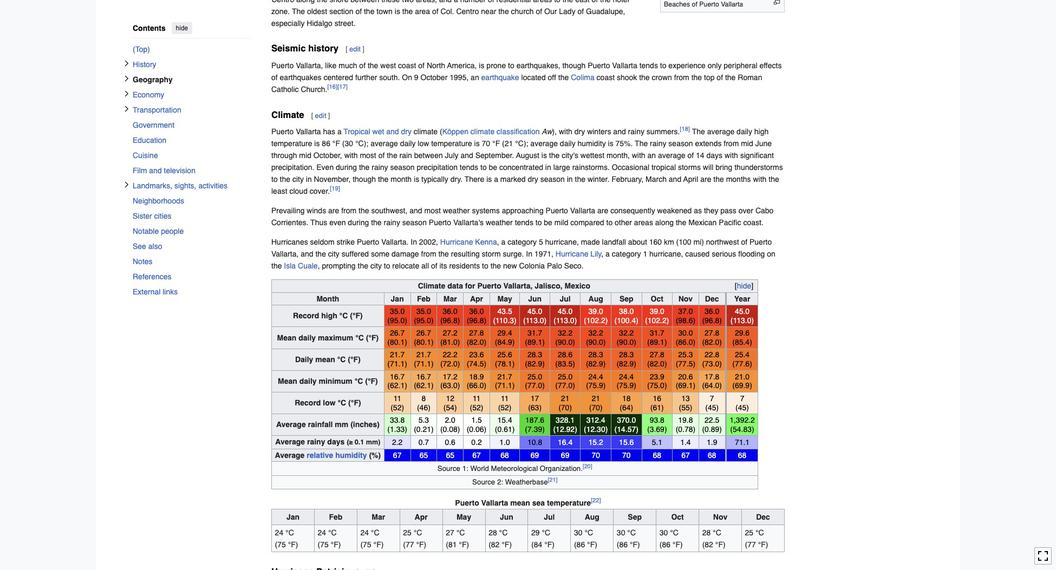 Task type: locate. For each thing, give the bounding box(es) containing it.
0 vertical spatial [
[[346, 45, 348, 53]]

aug down [22]
[[585, 513, 600, 522]]

an inside the average daily high temperature is 86 °f (30 °c); average daily low temperature is 70 °f (21 °c); average daily humidity is 75%. the rainy season extends from mid june through mid october, with most of the rain between july and september. august is the city's wettest month, with an average of 14 days with significant precipitation. even during the rainy season precipitation tends to be concentrated in large rainstorms. occasional tropical storms will bring thunderstorms to the city in november, though the month is typically dry. there is a marked dry season in the winter. february, march and april are the months with the least cloud cover.
[[648, 151, 656, 160]]

1 vertical spatial between
[[414, 151, 443, 160]]

4 x small image from the top
[[124, 181, 130, 188]]

(°f) for record high °c (°f)
[[350, 312, 363, 320]]

, up the storm
[[497, 238, 499, 247]]

39.0 left 38.0
[[589, 307, 603, 316]]

31.7 (89.1) left 30.0 (86.0)
[[647, 329, 667, 347]]

1 11 (52) from the left
[[391, 394, 404, 412]]

2 horizontal spatial 45.0 (113.0)
[[731, 307, 754, 325]]

typically
[[422, 175, 449, 184]]

1 39.0 from the left
[[589, 307, 603, 316]]

is inside puerto vallarta, like much of the west coast of north america, is prone to earthquakes, though puerto vallarta tends to experience only peripheral effects of earthquakes centered further south. on 9 october 1995, an
[[479, 61, 485, 70]]

residents
[[449, 262, 480, 271]]

(75.0)
[[647, 382, 667, 390]]

neighborhoods link
[[133, 193, 250, 208]]

1 x small image from the top
[[124, 75, 130, 82]]

minimum
[[319, 377, 353, 386]]

mean
[[277, 334, 297, 342], [278, 377, 297, 386]]

winds
[[307, 207, 326, 215]]

and up landmarks,
[[149, 166, 162, 175]]

0 horizontal spatial may
[[457, 513, 471, 522]]

2 (90.0) from the left
[[586, 338, 606, 347]]

1 horizontal spatial jul
[[560, 295, 571, 303]]

edit link up has
[[315, 111, 326, 119]]

1 vertical spatial oct
[[672, 513, 684, 522]]

11 up 15.4 in the left bottom of the page
[[501, 394, 509, 403]]

transportation link
[[133, 102, 250, 117]]

2 (75.9) from the left
[[617, 382, 637, 390]]

climate left (
[[414, 128, 438, 136]]

1 25 °c from the left
[[403, 529, 422, 537]]

2 (77.0) from the left
[[556, 382, 575, 390]]

[18] link
[[680, 126, 690, 133]]

and right wet
[[386, 128, 399, 136]]

1 24.4 (75.9) from the left
[[586, 373, 606, 390]]

68 down 71.1
[[738, 451, 747, 460]]

(96.8)
[[440, 316, 460, 325], [467, 316, 487, 325], [702, 316, 722, 325]]

(63)
[[528, 403, 542, 412]]

21 up 312.4 on the bottom right
[[592, 394, 600, 403]]

lady
[[559, 7, 576, 16]]

(102.2) left (98.6)
[[645, 316, 669, 325]]

temperature
[[271, 139, 312, 148], [431, 139, 472, 148], [547, 499, 591, 508]]

climate for climate
[[271, 109, 304, 120]]

from up 'even' at the left top of the page
[[341, 207, 357, 215]]

1 horizontal spatial (80.1)
[[414, 338, 434, 347]]

(80.1)
[[388, 338, 407, 347], [414, 338, 434, 347]]

2.2
[[392, 438, 403, 447]]

source 1: world meteorological organization. [20]
[[438, 463, 593, 473]]

is inside along the shore between these two areas, and a number of residential areas to the east of the hotel zone. the oldest section of the town is the area of col. centro near the church of our lady of guadalupe, especially hidalgo street.
[[395, 7, 400, 16]]

1 vertical spatial mean
[[511, 499, 530, 508]]

our
[[545, 7, 557, 16]]

0 horizontal spatial 11
[[394, 394, 401, 403]]

3 45.0 (113.0) from the left
[[731, 307, 754, 325]]

the right "75%."
[[635, 139, 648, 148]]

high inside the average daily high temperature is 86 °f (30 °c); average daily low temperature is 70 °f (21 °c); average daily humidity is 75%. the rainy season extends from mid june through mid october, with most of the rain between july and september. august is the city's wettest month, with an average of 14 days with significant precipitation. even during the rainy season precipitation tends to be concentrated in large rainstorms. occasional tropical storms will bring thunderstorms to the city in november, though the month is typically dry. there is a marked dry season in the winter. february, march and april are the months with the least cloud cover.
[[755, 128, 769, 136]]

source inside source 2: weatherbase [21]
[[472, 479, 495, 487]]

most inside the average daily high temperature is 86 °f (30 °c); average daily low temperature is 70 °f (21 °c); average daily humidity is 75%. the rainy season extends from mid june through mid october, with most of the rain between july and september. august is the city's wettest month, with an average of 14 days with significant precipitation. even during the rainy season precipitation tends to be concentrated in large rainstorms. occasional tropical storms will bring thunderstorms to the city in november, though the month is typically dry. there is a marked dry season in the winter. february, march and april are the months with the least cloud cover.
[[360, 151, 376, 160]]

1 horizontal spatial oct
[[672, 513, 684, 522]]

2 horizontal spatial (86 °f)
[[660, 540, 683, 549]]

0 horizontal spatial 25 °c (77 °f)
[[403, 529, 427, 549]]

25.0 (77.0)
[[525, 373, 545, 390], [556, 373, 575, 390]]

(52) up 15.4 in the left bottom of the page
[[498, 403, 512, 412]]

25.4 (77.6)
[[733, 351, 752, 369]]

hidalgo
[[307, 19, 333, 28]]

(62.1) up the 33.8
[[388, 382, 407, 390]]

mid up precipitation.
[[299, 151, 311, 160]]

1 horizontal spatial coast
[[597, 73, 615, 82]]

low inside the average daily high temperature is 86 °f (30 °c); average daily low temperature is 70 °f (21 °c); average daily humidity is 75%. the rainy season extends from mid june through mid october, with most of the rain between july and september. august is the city's wettest month, with an average of 14 days with significant precipitation. even during the rainy season precipitation tends to be concentrated in large rainstorms. occasional tropical storms will bring thunderstorms to the city in november, though the month is typically dry. there is a marked dry season in the winter. february, march and april are the months with the least cloud cover.
[[418, 139, 429, 148]]

transportation
[[133, 105, 181, 114]]

86 °f
[[322, 139, 340, 148]]

other
[[615, 219, 632, 227]]

2 32.2 from the left
[[589, 329, 603, 338]]

roman
[[738, 73, 763, 82]]

high up june
[[755, 128, 769, 136]]

tends inside puerto vallarta, like much of the west coast of north america, is prone to earthquakes, though puerto vallarta tends to experience only peripheral effects of earthquakes centered further south. on 9 october 1995, an
[[640, 61, 658, 70]]

1 24 °c from the left
[[275, 529, 294, 537]]

1 vertical spatial the
[[692, 128, 705, 136]]

2 25.0 from the left
[[558, 373, 573, 381]]

1 (95.0) from the left
[[388, 316, 407, 325]]

1 7 from the left
[[710, 394, 714, 403]]

climate for climate data for puerto vallarta, jalisco, mexico
[[418, 282, 445, 291]]

2 45.0 (113.0) from the left
[[554, 307, 577, 325]]

0 vertical spatial along
[[296, 0, 315, 4]]

vallarta.
[[381, 238, 409, 247]]

city inside the average daily high temperature is 86 °f (30 °c); average daily low temperature is 70 °f (21 °c); average daily humidity is 75%. the rainy season extends from mid june through mid october, with most of the rain between july and september. august is the city's wettest month, with an average of 14 days with significant precipitation. even during the rainy season precipitation tends to be concentrated in large rainstorms. occasional tropical storms will bring thunderstorms to the city in november, though the month is typically dry. there is a marked dry season in the winter. february, march and april are the months with the least cloud cover.
[[293, 175, 304, 184]]

] for climate
[[328, 111, 330, 119]]

mean left sea
[[511, 499, 530, 508]]

low down mean daily minimum °c (°f)
[[323, 399, 336, 407]]

thunderstorms
[[735, 163, 783, 172]]

28.3 right 28.6
[[589, 351, 603, 359]]

from inside , a category 5 hurricane, made landfall about 160 km (100 mi) northwest of puerto vallarta, and the city suffered some damage from the resulting storm surge. in 1971,
[[421, 250, 436, 259]]

1 7 (45) from the left
[[706, 394, 719, 412]]

x small image left transportation
[[124, 105, 130, 112]]

(82.9) right (78.1)
[[525, 360, 545, 369]]

3 24 °c from the left
[[361, 529, 380, 537]]

coast inside coast shook the crown from the top of the roman catholic church.
[[597, 73, 615, 82]]

7 (45) up 22.5
[[706, 394, 719, 412]]

25.0
[[528, 373, 542, 381], [558, 373, 573, 381]]

the up its
[[439, 250, 449, 259]]

and up 'col.'
[[439, 0, 452, 4]]

0 vertical spatial be
[[489, 163, 497, 172]]

1 horizontal spatial tends
[[515, 219, 534, 227]]

colima
[[571, 73, 595, 82]]

1 31.7 from the left
[[528, 329, 542, 338]]

from down 2002,
[[421, 250, 436, 259]]

3 (75 °f) from the left
[[361, 540, 384, 549]]

27.8 (82.0) up 22.8
[[702, 329, 722, 347]]

the right [18] link
[[692, 128, 705, 136]]

1 21 (70) from the left
[[559, 394, 572, 412]]

3 (90.0) from the left
[[617, 338, 637, 347]]

(62.1) up 8
[[414, 382, 434, 390]]

low
[[418, 139, 429, 148], [323, 399, 336, 407]]

1 horizontal spatial 25 °c (77 °f)
[[745, 529, 769, 549]]

1 horizontal spatial (113.0)
[[554, 316, 577, 325]]

0 horizontal spatial (82.9)
[[525, 360, 545, 369]]

2 24.4 (75.9) from the left
[[617, 373, 637, 390]]

1 45.0 from the left
[[528, 307, 542, 316]]

3 67 from the left
[[682, 451, 690, 460]]

(°f) right 'minimum'
[[365, 377, 378, 386]]

fullscreen image
[[1038, 551, 1049, 562]]

32.2
[[558, 329, 573, 338], [589, 329, 603, 338], [619, 329, 634, 338]]

sea
[[532, 499, 545, 508]]

1 vertical spatial in
[[526, 250, 533, 259]]

people
[[161, 227, 184, 235]]

3 36.0 (96.8) from the left
[[702, 307, 722, 325]]

prevailing winds are from the southwest, and most weather systems approaching puerto vallarta are consequently weakened as they pass over cabo corrientes. thus even during the rainy season puerto vallarta's weather tends to be mild compared to other areas along the mexican pacific coast.
[[271, 207, 774, 227]]

areas up the our at top
[[533, 0, 552, 4]]

puerto up through
[[271, 128, 294, 136]]

from
[[674, 73, 690, 82], [724, 139, 739, 148], [341, 207, 357, 215], [421, 250, 436, 259]]

(45) up 22.5
[[706, 403, 719, 412]]

2 68 from the left
[[653, 451, 662, 460]]

1 horizontal spatial 21
[[592, 394, 600, 403]]

1 (70) from the left
[[559, 403, 572, 412]]

2 horizontal spatial 32.2 (90.0)
[[617, 329, 637, 347]]

(63.0)
[[440, 382, 460, 390]]

24.4 (75.9) up 18 on the bottom of page
[[617, 373, 637, 390]]

22.8 (73.0)
[[702, 351, 722, 369]]

1 68 from the left
[[501, 451, 509, 460]]

with up bring
[[725, 151, 738, 160]]

and inside prevailing winds are from the southwest, and most weather systems approaching puerto vallarta are consequently weakened as they pass over cabo corrientes. thus even during the rainy season puerto vallarta's weather tends to be mild compared to other areas along the mexican pacific coast.
[[410, 207, 422, 215]]

edit link for climate
[[315, 111, 326, 119]]

during
[[336, 163, 357, 172], [348, 219, 369, 227]]

0 horizontal spatial 21
[[561, 394, 570, 403]]

1 horizontal spatial 32.2
[[589, 329, 603, 338]]

0 vertical spatial city
[[293, 175, 304, 184]]

2 horizontal spatial in
[[567, 175, 573, 184]]

0 vertical spatial hurricane
[[440, 238, 473, 247]]

2 horizontal spatial (75 °f)
[[361, 540, 384, 549]]

1 horizontal spatial in
[[545, 163, 551, 172]]

(°f) for daily mean °c (°f)
[[348, 355, 361, 364]]

record up rainfall
[[295, 399, 321, 407]]

northwest
[[706, 238, 739, 247]]

sister cities link
[[133, 208, 250, 224]]

and up cuale
[[301, 250, 313, 259]]

are up 'even' at the left top of the page
[[328, 207, 339, 215]]

1.5
[[471, 416, 482, 425]]

in
[[545, 163, 551, 172], [306, 175, 312, 184], [567, 175, 573, 184]]

2 horizontal spatial ,
[[602, 250, 604, 259]]

1:
[[462, 465, 468, 473]]

(69.9)
[[733, 382, 752, 390]]

1 horizontal spatial 39.0 (102.2)
[[645, 307, 669, 325]]

2 28 °c (82 °f) from the left
[[703, 529, 726, 549]]

1 horizontal spatial (75.9)
[[617, 382, 637, 390]]

resulting
[[451, 250, 480, 259]]

1 horizontal spatial 67
[[473, 451, 481, 460]]

2 28.3 from the left
[[589, 351, 603, 359]]

[22] link
[[591, 497, 601, 505]]

1 vertical spatial humidity
[[335, 451, 367, 460]]

dry inside the average daily high temperature is 86 °f (30 °c); average daily low temperature is 70 °f (21 °c); average daily humidity is 75%. the rainy season extends from mid june through mid october, with most of the rain between july and september. august is the city's wettest month, with an average of 14 days with significant precipitation. even during the rainy season precipitation tends to be concentrated in large rainstorms. occasional tropical storms will bring thunderstorms to the city in november, though the month is typically dry. there is a marked dry season in the winter. february, march and april are the months with the least cloud cover.
[[528, 175, 538, 184]]

0 vertical spatial between
[[351, 0, 379, 4]]

2 35.0 (95.0) from the left
[[414, 307, 434, 325]]

0 horizontal spatial 28 °c
[[489, 529, 508, 537]]

rainy inside puerto vallarta has a tropical wet and dry climate ( köppen climate classification aw ), with dry winters and rainy summers. [18]
[[628, 128, 645, 136]]

0 horizontal spatial 30 °c (86 °f)
[[574, 529, 598, 549]]

2 (89.1) from the left
[[647, 338, 667, 347]]

2 25 °c (77 °f) from the left
[[745, 529, 769, 549]]

category inside , a category 5 hurricane, made landfall about 160 km (100 mi) northwest of puerto vallarta, and the city suffered some damage from the resulting storm surge. in 1971,
[[508, 238, 537, 247]]

1 horizontal spatial 25 °c
[[745, 529, 764, 537]]

jalisco,
[[535, 282, 563, 291]]

2 21 from the left
[[592, 394, 600, 403]]

of inside , a category 5 hurricane, made landfall about 160 km (100 mi) northwest of puerto vallarta, and the city suffered some damage from the resulting storm surge. in 1971,
[[741, 238, 748, 247]]

0 vertical spatial ]
[[363, 45, 365, 53]]

1 vertical spatial climate
[[418, 282, 445, 291]]

1 vertical spatial tends
[[460, 163, 478, 172]]

temperature for the average daily high temperature is 86 °f (30 °c); average daily low temperature is 70 °f (21 °c); average daily humidity is 75%. the rainy season extends from mid june through mid october, with most of the rain between july and september. august is the city's wettest month, with an average of 14 days with significant precipitation. even during the rainy season precipitation tends to be concentrated in large rainstorms. occasional tropical storms will bring thunderstorms to the city in november, though the month is typically dry. there is a marked dry season in the winter. february, march and april are the months with the least cloud cover.
[[271, 139, 312, 148]]

jun down jalisco,
[[528, 295, 542, 303]]

0 vertical spatial high
[[755, 128, 769, 136]]

puerto
[[700, 0, 719, 8], [271, 61, 294, 70], [588, 61, 610, 70], [271, 128, 294, 136], [546, 207, 568, 215], [429, 219, 451, 227], [357, 238, 379, 247], [750, 238, 772, 247], [478, 282, 502, 291], [455, 499, 479, 508]]

0 horizontal spatial 26.7
[[390, 329, 405, 338]]

the down two
[[402, 7, 413, 16]]

18 (64)
[[620, 394, 633, 412]]

22.5
[[705, 416, 720, 425]]

0 horizontal spatial 24 °c (75 °f)
[[275, 529, 298, 549]]

1 (89.1) from the left
[[525, 338, 545, 347]]

a inside along the shore between these two areas, and a number of residential areas to the east of the hotel zone. the oldest section of the town is the area of col. centro near the church of our lady of guadalupe, especially hidalgo street.
[[454, 0, 458, 4]]

45.0 (113.0) down mexico
[[554, 307, 577, 325]]

0 horizontal spatial areas
[[533, 0, 552, 4]]

climate down isla cuale , prompting the city to relocate all of its residents to the new colonia palo seco.
[[418, 282, 445, 291]]

sister
[[133, 212, 152, 220]]

(89.1)
[[525, 338, 545, 347], [647, 338, 667, 347]]

2 (102.2) from the left
[[645, 316, 669, 325]]

70 °f
[[482, 139, 500, 148]]

5.3 (0.21)
[[414, 416, 434, 434]]

2 horizontal spatial 45.0
[[735, 307, 750, 316]]

hide inside button
[[176, 24, 188, 32]]

government link
[[133, 117, 250, 132]]

high down the month
[[321, 312, 337, 320]]

21.0 (69.9)
[[733, 373, 752, 390]]

32.2 (90.0)
[[556, 329, 575, 347], [586, 329, 606, 347], [617, 329, 637, 347]]

puerto up 27 °c
[[455, 499, 479, 508]]

(89.1) right (84.9)
[[525, 338, 545, 347]]

7 down (64.0)
[[710, 394, 714, 403]]

(%)
[[369, 451, 381, 460]]

1 45.0 (113.0) from the left
[[523, 307, 547, 325]]

3 11 from the left
[[501, 394, 509, 403]]

1 vertical spatial be
[[544, 219, 553, 227]]

hurricane,
[[545, 238, 579, 247], [650, 250, 683, 259]]

0 vertical spatial nov
[[679, 295, 693, 303]]

2 (62.1) from the left
[[414, 382, 434, 390]]

0 vertical spatial low
[[418, 139, 429, 148]]

, inside , a category 5 hurricane, made landfall about 160 km (100 mi) northwest of puerto vallarta, and the city suffered some damage from the resulting storm surge. in 1971,
[[497, 238, 499, 247]]

an right 1995,
[[471, 73, 479, 82]]

puerto inside , a category 5 hurricane, made landfall about 160 km (100 mi) northwest of puerto vallarta, and the city suffered some damage from the resulting storm surge. in 1971,
[[750, 238, 772, 247]]

large
[[554, 163, 570, 172]]

1 (75.9) from the left
[[586, 382, 606, 390]]

dry up rain
[[401, 128, 412, 136]]

5.3
[[419, 416, 429, 425]]

during right 'even' at the left top of the page
[[348, 219, 369, 227]]

21.0
[[735, 373, 750, 381]]

average relative humidity (%)
[[275, 451, 381, 460]]

source down world
[[472, 479, 495, 487]]

between up the "town"
[[351, 0, 379, 4]]

36.0 right 37.0
[[705, 307, 720, 316]]

be inside the average daily high temperature is 86 °f (30 °c); average daily low temperature is 70 °f (21 °c); average daily humidity is 75%. the rainy season extends from mid june through mid october, with most of the rain between july and september. august is the city's wettest month, with an average of 14 days with significant precipitation. even during the rainy season precipitation tends to be concentrated in large rainstorms. occasional tropical storms will bring thunderstorms to the city in november, though the month is typically dry. there is a marked dry season in the winter. february, march and april are the months with the least cloud cover.
[[489, 163, 497, 172]]

1 horizontal spatial (75 °f)
[[318, 540, 341, 549]]

35.0 down all
[[417, 307, 431, 316]]

(64)
[[620, 403, 633, 412]]

1 horizontal spatial 25.0 (77.0)
[[556, 373, 575, 390]]

x small image for landmarks, sights, activities
[[124, 181, 130, 188]]

1 (82.9) from the left
[[525, 360, 545, 369]]

0 horizontal spatial [ edit ]
[[311, 111, 330, 119]]

370.0
[[617, 416, 636, 425]]

x small image
[[124, 60, 130, 66]]

25.0 up 17 on the bottom of the page
[[528, 373, 542, 381]]

average for average rainy days (≥ 0.1 mm)
[[275, 438, 305, 446]]

of right section
[[356, 7, 362, 16]]

1 28.3 from the left
[[528, 351, 542, 359]]

1 horizontal spatial an
[[648, 151, 656, 160]]

0 vertical spatial average
[[276, 421, 306, 429]]

in
[[411, 238, 417, 247], [526, 250, 533, 259]]

36.0 up 27.2
[[443, 307, 458, 316]]

1 horizontal spatial 26.7
[[417, 329, 431, 338]]

1 horizontal spatial low
[[418, 139, 429, 148]]

27.8 up 22.8
[[705, 329, 720, 338]]

the up the least at the top left of page
[[280, 175, 290, 184]]

[ down "church." in the top of the page
[[311, 111, 313, 119]]

0 horizontal spatial hurricane
[[440, 238, 473, 247]]

over
[[739, 207, 754, 215]]

season down [18] link
[[669, 139, 693, 148]]

source for source 1: world meteorological organization.
[[438, 465, 460, 473]]

earthquake link
[[481, 73, 519, 82]]

the inside along the shore between these two areas, and a number of residential areas to the east of the hotel zone. the oldest section of the town is the area of col. centro near the church of our lady of guadalupe, especially hidalgo street.
[[292, 7, 305, 16]]

(≥
[[347, 438, 353, 446]]

history
[[133, 60, 156, 69]]

°c up 'minimum'
[[337, 355, 346, 364]]

weather up vallarta's
[[443, 207, 470, 215]]

0 horizontal spatial 7
[[710, 394, 714, 403]]

1 (77 °f) from the left
[[403, 540, 427, 549]]

are up compared
[[598, 207, 609, 215]]

climate data for puerto vallarta, jalisco, mexico
[[418, 282, 591, 291]]

from inside the average daily high temperature is 86 °f (30 °c); average daily low temperature is 70 °f (21 °c); average daily humidity is 75%. the rainy season extends from mid june through mid october, with most of the rain between july and september. august is the city's wettest month, with an average of 14 days with significant precipitation. even during the rainy season precipitation tends to be concentrated in large rainstorms. occasional tropical storms will bring thunderstorms to the city in november, though the month is typically dry. there is a marked dry season in the winter. february, march and april are the months with the least cloud cover.
[[724, 139, 739, 148]]

areas inside prevailing winds are from the southwest, and most weather systems approaching puerto vallarta are consequently weakened as they pass over cabo corrientes. thus even during the rainy season puerto vallarta's weather tends to be mild compared to other areas along the mexican pacific coast.
[[634, 219, 653, 227]]

nov
[[679, 295, 693, 303], [713, 513, 728, 522]]

average for average rainfall mm (inches)
[[276, 421, 306, 429]]

1 65 from the left
[[420, 451, 428, 460]]

2 horizontal spatial 30 °c (86 °f)
[[660, 529, 683, 549]]

1 horizontal spatial 24 °c
[[318, 529, 337, 537]]

36.0 (96.8) left "43.5 (110.3)"
[[467, 307, 487, 325]]

1 horizontal spatial 16.7 (62.1)
[[414, 373, 434, 390]]

1 horizontal spatial 25.0
[[558, 373, 573, 381]]

temperature inside puerto vallarta mean sea temperature [22]
[[547, 499, 591, 508]]

35.0 down the relocate
[[390, 307, 405, 316]]

mean for mean daily maximum °c (°f)
[[277, 334, 297, 342]]

x small image for geography
[[124, 75, 130, 82]]

68 down 1.9
[[708, 451, 716, 460]]

from down experience
[[674, 73, 690, 82]]

(82.9) up 18 on the bottom of page
[[617, 360, 637, 369]]

(0.08)
[[440, 425, 460, 434]]

caused
[[685, 250, 710, 259]]

1 horizontal spatial 36.0
[[469, 307, 484, 316]]

0 vertical spatial the
[[292, 7, 305, 16]]

1 vertical spatial jul
[[544, 513, 555, 522]]

1 vertical spatial nov
[[713, 513, 728, 522]]

0 horizontal spatial (82.0)
[[467, 338, 487, 347]]

palo
[[547, 262, 562, 271]]

mean for mean daily minimum °c (°f)
[[278, 377, 297, 386]]

3 32.2 from the left
[[619, 329, 634, 338]]

to up 'there'
[[481, 163, 487, 172]]

1 vertical spatial city
[[328, 250, 340, 259]]

and inside , a category 5 hurricane, made landfall about 160 km (100 mi) northwest of puerto vallarta, and the city suffered some damage from the resulting storm surge. in 1971,
[[301, 250, 313, 259]]

30.0
[[678, 329, 693, 338]]

vallarta inside puerto vallarta, like much of the west coast of north america, is prone to earthquakes, though puerto vallarta tends to experience only peripheral effects of earthquakes centered further south. on 9 october 1995, an
[[612, 61, 638, 70]]

0 horizontal spatial 45.0
[[528, 307, 542, 316]]

°c for mean
[[337, 355, 346, 364]]

the up especially at top
[[292, 7, 305, 16]]

2 horizontal spatial 27.8
[[705, 329, 720, 338]]

0 horizontal spatial (86 °f)
[[574, 540, 598, 549]]

1 (80.1) from the left
[[388, 338, 407, 347]]

x small image left landmarks,
[[124, 181, 130, 188]]

to inside along the shore between these two areas, and a number of residential areas to the east of the hotel zone. the oldest section of the town is the area of col. centro near the church of our lady of guadalupe, especially hidalgo street.
[[554, 0, 561, 4]]

mean daily maximum °c (°f)
[[277, 334, 379, 342]]

(77.0) up 17 on the bottom of the page
[[525, 382, 545, 390]]

x small image for transportation
[[124, 105, 130, 112]]

1 vertical spatial may
[[457, 513, 471, 522]]

45.0 down year
[[735, 307, 750, 316]]

1 horizontal spatial be
[[544, 219, 553, 227]]

(21 °c);
[[502, 139, 528, 148]]

street.
[[335, 19, 356, 28]]

activities
[[198, 181, 228, 190]]

0 horizontal spatial 36.0
[[443, 307, 458, 316]]

x small image
[[124, 75, 130, 82], [124, 90, 130, 97], [124, 105, 130, 112], [124, 181, 130, 188]]

0 horizontal spatial edit link
[[315, 111, 326, 119]]

x small image for economy
[[124, 90, 130, 97]]

65 down 0.7
[[420, 451, 428, 460]]

1 vertical spatial an
[[648, 151, 656, 160]]

and left april
[[669, 175, 682, 184]]

be left mild
[[544, 219, 553, 227]]

1 horizontal spatial (45)
[[736, 403, 749, 412]]

temperature for puerto vallarta mean sea temperature [22]
[[547, 499, 591, 508]]

, inside ", a category 1 hurricane, caused serious flooding on the"
[[602, 250, 604, 259]]

160 km
[[649, 238, 674, 247]]

1 24.4 from the left
[[589, 373, 603, 381]]

0 vertical spatial [ edit ]
[[346, 45, 365, 53]]

1 (90.0) from the left
[[556, 338, 575, 347]]

(69.1)
[[676, 382, 696, 390]]

a inside puerto vallarta has a tropical wet and dry climate ( köppen climate classification aw ), with dry winters and rainy summers. [18]
[[337, 128, 342, 136]]

government
[[133, 121, 174, 129]]

experience
[[669, 61, 706, 70]]

1 35.0 (95.0) from the left
[[388, 307, 407, 325]]

vallarta inside prevailing winds are from the southwest, and most weather systems approaching puerto vallarta are consequently weakened as they pass over cabo corrientes. thus even during the rainy season puerto vallarta's weather tends to be mild compared to other areas along the mexican pacific coast.
[[570, 207, 596, 215]]

2 7 from the left
[[740, 394, 745, 403]]

hurricane, inside ", a category 1 hurricane, caused serious flooding on the"
[[650, 250, 683, 259]]

between inside the average daily high temperature is 86 °f (30 °c); average daily low temperature is 70 °f (21 °c); average daily humidity is 75%. the rainy season extends from mid june through mid october, with most of the rain between july and september. august is the city's wettest month, with an average of 14 days with significant precipitation. even during the rainy season precipitation tends to be concentrated in large rainstorms. occasional tropical storms will bring thunderstorms to the city in november, though the month is typically dry. there is a marked dry season in the winter. february, march and april are the months with the least cloud cover.
[[414, 151, 443, 160]]

37.0
[[678, 307, 693, 316]]

°c for low
[[338, 399, 346, 407]]

an inside puerto vallarta, like much of the west coast of north america, is prone to earthquakes, though puerto vallarta tends to experience only peripheral effects of earthquakes centered further south. on 9 october 1995, an
[[471, 73, 479, 82]]

1.5 (0.06)
[[467, 416, 487, 434]]

1 horizontal spatial days
[[707, 151, 723, 160]]

1 (75 °f) from the left
[[275, 540, 298, 549]]

0 horizontal spatial 70
[[592, 451, 600, 460]]

edit link for seismic history
[[349, 45, 361, 53]]

1 (86 °f) from the left
[[574, 540, 598, 549]]

hurricane, inside , a category 5 hurricane, made landfall about 160 km (100 mi) northwest of puerto vallarta, and the city suffered some damage from the resulting storm surge. in 1971,
[[545, 238, 579, 247]]

0 horizontal spatial (62.1)
[[388, 382, 407, 390]]

1 horizontal spatial 30 °c (86 °f)
[[617, 529, 640, 549]]

average for average relative humidity (%)
[[275, 451, 305, 460]]

1 vertical spatial category
[[612, 250, 641, 259]]

2 horizontal spatial 24 °c
[[361, 529, 380, 537]]

rainy inside prevailing winds are from the southwest, and most weather systems approaching puerto vallarta are consequently weakened as they pass over cabo corrientes. thus even during the rainy season puerto vallarta's weather tends to be mild compared to other areas along the mexican pacific coast.
[[384, 219, 400, 227]]

(96.8) up 27.2
[[440, 316, 460, 325]]

edit for seismic history
[[349, 45, 361, 53]]

(75 °f)
[[275, 540, 298, 549], [318, 540, 341, 549], [361, 540, 384, 549]]

category inside ", a category 1 hurricane, caused serious flooding on the"
[[612, 250, 641, 259]]

2 vertical spatial the
[[635, 139, 648, 148]]

are
[[701, 175, 712, 184], [328, 207, 339, 215], [598, 207, 609, 215]]

(113.0) up 28.6
[[554, 316, 577, 325]]

they
[[704, 207, 719, 215]]

27.8 up 23.6
[[469, 329, 484, 338]]

(77 °f)
[[403, 540, 427, 549], [745, 540, 769, 549]]

1 horizontal spatial [
[[346, 45, 348, 53]]

36.0 (96.8) right the 37.0 (98.6)
[[702, 307, 722, 325]]

2 (70) from the left
[[589, 403, 603, 412]]

daily up city's
[[560, 139, 576, 148]]

mean
[[315, 355, 335, 364], [511, 499, 530, 508]]

1 28 °c (82 °f) from the left
[[489, 529, 512, 549]]

puerto right the beaches
[[700, 0, 719, 8]]

[20] link
[[583, 463, 593, 470]]

2 30 °c from the left
[[617, 529, 636, 537]]

31.7 right 29.4 on the left
[[528, 329, 542, 338]]

2 horizontal spatial 67
[[682, 451, 690, 460]]

1 horizontal spatial 31.7 (89.1)
[[647, 329, 667, 347]]

28.3 (82.9) down (100.4)
[[617, 351, 637, 369]]

may up 43.5
[[498, 295, 512, 303]]

2 (45) from the left
[[736, 403, 749, 412]]

1 vertical spatial most
[[424, 207, 441, 215]]

21 (70)
[[559, 394, 572, 412], [589, 394, 603, 412]]

2 24 °c from the left
[[318, 529, 337, 537]]

2 (82.9) from the left
[[586, 360, 606, 369]]

weather down systems
[[486, 219, 513, 227]]

2 horizontal spatial 36.0 (96.8)
[[702, 307, 722, 325]]

1 vertical spatial mar
[[372, 513, 385, 522]]

source inside source 1: world meteorological organization. [20]
[[438, 465, 460, 473]]

38.0 (100.4)
[[615, 307, 639, 325]]

climate down catholic
[[271, 109, 304, 120]]

1 horizontal spatial ,
[[497, 238, 499, 247]]

days
[[707, 151, 723, 160], [327, 438, 345, 446]]

28.3 (82.9) right 25.6 (78.1)
[[525, 351, 545, 369]]

2 69 from the left
[[561, 451, 570, 460]]

1 (82 °f) from the left
[[489, 540, 512, 549]]

1 horizontal spatial 30 °c
[[617, 529, 636, 537]]



Task type: describe. For each thing, give the bounding box(es) containing it.
2 26.7 from the left
[[417, 329, 431, 338]]

20.6 (69.1)
[[676, 373, 696, 390]]

1 24 °c (75 °f) from the left
[[275, 529, 298, 549]]

hurricane, for made
[[545, 238, 579, 247]]

1 horizontal spatial 21.7
[[417, 351, 431, 359]]

notable people link
[[133, 224, 250, 239]]

2 25 °c from the left
[[745, 529, 764, 537]]

to up the least at the top left of page
[[271, 175, 278, 184]]

church
[[511, 7, 534, 16]]

some
[[371, 250, 390, 259]]

hide button
[[172, 22, 192, 34]]

28.6
[[558, 351, 573, 359]]

is down puerto vallarta has a tropical wet and dry climate ( köppen climate classification aw ), with dry winters and rainy summers. [18]
[[474, 139, 480, 148]]

3 30 °c from the left
[[660, 529, 679, 537]]

(14.57)
[[615, 425, 639, 434]]

2 horizontal spatial (71.1)
[[495, 382, 515, 390]]

19.8 (0.78)
[[676, 416, 696, 434]]

1 (113.0) from the left
[[523, 316, 547, 325]]

1 horizontal spatial (71.1)
[[414, 360, 434, 369]]

2 31.7 from the left
[[650, 329, 665, 338]]

1 vertical spatial hurricane
[[556, 250, 589, 259]]

2 35.0 from the left
[[417, 307, 431, 316]]

1 horizontal spatial (82.0)
[[647, 360, 667, 369]]

1 28 °c from the left
[[489, 529, 508, 537]]

along inside along the shore between these two areas, and a number of residential areas to the east of the hotel zone. the oldest section of the town is the area of col. centro near the church of our lady of guadalupe, especially hidalgo street.
[[296, 0, 315, 4]]

3 11 (52) from the left
[[498, 394, 512, 412]]

to left 'other'
[[607, 219, 613, 227]]

1 39.0 (102.2) from the left
[[584, 307, 608, 325]]

lily
[[591, 250, 602, 259]]

areas,
[[416, 0, 437, 4]]

of right all
[[431, 262, 438, 271]]

puerto inside puerto vallarta mean sea temperature [22]
[[455, 499, 479, 508]]

1 67 from the left
[[393, 451, 402, 460]]

2 11 (52) from the left
[[470, 394, 483, 412]]

tends inside the average daily high temperature is 86 °f (30 °c); average daily low temperature is 70 °f (21 °c); average daily humidity is 75%. the rainy season extends from mid june through mid october, with most of the rain between july and september. august is the city's wettest month, with an average of 14 days with significant precipitation. even during the rainy season precipitation tends to be concentrated in large rainstorms. occasional tropical storms will bring thunderstorms to the city in november, though the month is typically dry. there is a marked dry season in the winter. february, march and april are the months with the least cloud cover.
[[460, 163, 478, 172]]

[ for seismic history
[[346, 45, 348, 53]]

1 35.0 from the left
[[390, 307, 405, 316]]

1 16.7 (62.1) from the left
[[388, 373, 407, 390]]

average down wet
[[371, 139, 398, 148]]

1 horizontal spatial are
[[598, 207, 609, 215]]

3 24 °c (75 °f) from the left
[[361, 529, 384, 549]]

puerto up 2002,
[[429, 219, 451, 227]]

the down bring
[[714, 175, 724, 184]]

0 vertical spatial feb
[[417, 295, 431, 303]]

puerto up mild
[[546, 207, 568, 215]]

22.5 (0.89)
[[702, 416, 722, 434]]

[22]
[[591, 497, 601, 505]]

1 (52) from the left
[[391, 403, 404, 412]]

(55)
[[679, 403, 693, 412]]

the left month
[[378, 175, 389, 184]]

0 horizontal spatial jan
[[287, 513, 300, 522]]

2 horizontal spatial dry
[[575, 128, 585, 136]]

°c right maximum
[[356, 334, 364, 342]]

1 climate from the left
[[414, 128, 438, 136]]

2 (113.0) from the left
[[554, 316, 577, 325]]

(°f) right maximum
[[366, 334, 379, 342]]

cloud
[[290, 187, 308, 196]]

1 28.3 (82.9) from the left
[[525, 351, 545, 369]]

from inside coast shook the crown from the top of the roman catholic church.
[[674, 73, 690, 82]]

vallarta, inside , a category 5 hurricane, made landfall about 160 km (100 mi) northwest of puerto vallarta, and the city suffered some damage from the resulting storm surge. in 1971,
[[271, 250, 299, 259]]

the down southwest,
[[371, 219, 382, 227]]

number
[[460, 0, 486, 4]]

3 28.3 (82.9) from the left
[[617, 351, 637, 369]]

2 45.0 from the left
[[558, 307, 573, 316]]

the inside puerto vallarta, like much of the west coast of north america, is prone to earthquakes, though puerto vallarta tends to experience only peripheral effects of earthquakes centered further south. on 9 october 1995, an
[[368, 61, 378, 70]]

in inside , a category 5 hurricane, made landfall about 160 km (100 mi) northwest of puerto vallarta, and the city suffered some damage from the resulting storm surge. in 1971,
[[526, 250, 533, 259]]

and right july
[[461, 151, 473, 160]]

as
[[694, 207, 702, 215]]

and inside "link"
[[149, 166, 162, 175]]

1 horizontal spatial nov
[[713, 513, 728, 522]]

hurricane, for caused
[[650, 250, 683, 259]]

(74.5)
[[467, 360, 487, 369]]

(°f) for record low °c (°f)
[[348, 399, 361, 407]]

puerto up colima link
[[588, 61, 610, 70]]

to up crown
[[660, 61, 667, 70]]

links
[[163, 287, 178, 296]]

1 horizontal spatial 27.8 (82.0)
[[647, 351, 667, 369]]

the inside ", a category 1 hurricane, caused serious flooding on the"
[[271, 262, 282, 271]]

the down residential
[[499, 7, 509, 16]]

most inside prevailing winds are from the southwest, and most weather systems approaching puerto vallarta are consequently weakened as they pass over cabo corrientes. thus even during the rainy season puerto vallarta's weather tends to be mild compared to other areas along the mexican pacific coast.
[[424, 207, 441, 215]]

of down east
[[578, 7, 584, 16]]

surge.
[[503, 250, 524, 259]]

hurricanes seldom strike puerto vallarta. in 2002, hurricane kenna
[[271, 238, 497, 247]]

2 30 °c (86 °f) from the left
[[617, 529, 640, 549]]

[ edit ] for climate
[[311, 111, 330, 119]]

areas inside along the shore between these two areas, and a number of residential areas to the east of the hotel zone. the oldest section of the town is the area of col. centro near the church of our lady of guadalupe, especially hidalgo street.
[[533, 0, 552, 4]]

with inside puerto vallarta has a tropical wet and dry climate ( köppen climate classification aw ), with dry winters and rainy summers. [18]
[[559, 128, 573, 136]]

the up lady
[[563, 0, 573, 4]]

record for record high °c (°f)
[[293, 312, 319, 320]]

1 31.7 (89.1) from the left
[[525, 329, 545, 347]]

18.9
[[469, 373, 484, 381]]

average up extends
[[707, 128, 735, 136]]

significant
[[740, 151, 774, 160]]

0 horizontal spatial high
[[321, 312, 337, 320]]

puerto right for
[[478, 282, 502, 291]]

2 16.7 (62.1) from the left
[[414, 373, 434, 390]]

shook
[[617, 73, 637, 82]]

puerto down seismic
[[271, 61, 294, 70]]

, for 5
[[497, 238, 499, 247]]

, for 1
[[602, 250, 604, 259]]

0 horizontal spatial nov
[[679, 295, 693, 303]]

the left the "town"
[[364, 7, 375, 16]]

2 32.2 (90.0) from the left
[[586, 329, 606, 347]]

edit for climate
[[315, 111, 326, 119]]

are inside the average daily high temperature is 86 °f (30 °c); average daily low temperature is 70 °f (21 °c); average daily humidity is 75%. the rainy season extends from mid june through mid october, with most of the rain between july and september. august is the city's wettest month, with an average of 14 days with significant precipitation. even during the rainy season precipitation tends to be concentrated in large rainstorms. occasional tropical storms will bring thunderstorms to the city in november, though the month is typically dry. there is a marked dry season in the winter. february, march and april are the months with the least cloud cover.
[[701, 175, 712, 184]]

2 67 from the left
[[473, 451, 481, 460]]

of up near
[[488, 0, 494, 4]]

0 vertical spatial sep
[[620, 295, 634, 303]]

november,
[[314, 175, 351, 184]]

days inside the average daily high temperature is 86 °f (30 °c); average daily low temperature is 70 °f (21 °c); average daily humidity is 75%. the rainy season extends from mid june through mid october, with most of the rain between july and september. august is the city's wettest month, with an average of 14 days with significant precipitation. even during the rainy season precipitation tends to be concentrated in large rainstorms. occasional tropical storms will bring thunderstorms to the city in november, though the month is typically dry. there is a marked dry season in the winter. february, march and april are the months with the least cloud cover.
[[707, 151, 723, 160]]

film and television
[[133, 166, 196, 175]]

71.1
[[735, 438, 750, 447]]

further
[[355, 73, 377, 82]]

0 horizontal spatial humidity
[[335, 451, 367, 460]]

0.2
[[471, 438, 482, 447]]

2 horizontal spatial 27.8 (82.0)
[[702, 329, 722, 347]]

2 36.0 (96.8) from the left
[[467, 307, 487, 325]]

is right month
[[414, 175, 419, 184]]

0 horizontal spatial low
[[323, 399, 336, 407]]

daily up significant
[[737, 128, 752, 136]]

312.4
[[587, 416, 606, 425]]

storms
[[678, 163, 701, 172]]

season inside prevailing winds are from the southwest, and most weather systems approaching puerto vallarta are consequently weakened as they pass over cabo corrientes. thus even during the rainy season puerto vallarta's weather tends to be mild compared to other areas along the mexican pacific coast.
[[402, 219, 427, 227]]

weakened
[[657, 207, 692, 215]]

sights,
[[174, 181, 196, 190]]

to up 5
[[536, 219, 542, 227]]

the down peripheral in the top of the page
[[725, 73, 736, 82]]

0 horizontal spatial mar
[[372, 513, 385, 522]]

0 horizontal spatial (71.1)
[[388, 360, 407, 369]]

from inside prevailing winds are from the southwest, and most weather systems approaching puerto vallarta are consequently weakened as they pass over cabo corrientes. thus even during the rainy season puerto vallarta's weather tends to be mild compared to other areas along the mexican pacific coast.
[[341, 207, 357, 215]]

[16] [17]
[[328, 83, 348, 91]]

there
[[465, 175, 484, 184]]

2 horizontal spatial city
[[371, 262, 382, 271]]

to right prone
[[508, 61, 515, 70]]

16 (61)
[[651, 394, 664, 412]]

(77.5)
[[676, 360, 696, 369]]

1 vertical spatial aug
[[585, 513, 600, 522]]

4 68 from the left
[[738, 451, 747, 460]]

2 25.0 (77.0) from the left
[[556, 373, 575, 390]]

(81 °f)
[[446, 540, 469, 549]]

though inside the average daily high temperature is 86 °f (30 °c); average daily low temperature is 70 °f (21 °c); average daily humidity is 75%. the rainy season extends from mid june through mid october, with most of the rain between july and september. august is the city's wettest month, with an average of 14 days with significant precipitation. even during the rainy season precipitation tends to be concentrated in large rainstorms. occasional tropical storms will bring thunderstorms to the city in november, though the month is typically dry. there is a marked dry season in the winter. february, march and april are the months with the least cloud cover.
[[353, 175, 376, 184]]

the average daily high temperature is 86 °f (30 °c); average daily low temperature is 70 °f (21 °c); average daily humidity is 75%. the rainy season extends from mid june through mid october, with most of the rain between july and september. august is the city's wettest month, with an average of 14 days with significant precipitation. even during the rainy season precipitation tends to be concentrated in large rainstorms. occasional tropical storms will bring thunderstorms to the city in november, though the month is typically dry. there is a marked dry season in the winter. february, march and april are the months with the least cloud cover.
[[271, 128, 783, 196]]

the left southwest,
[[359, 207, 369, 215]]

1 32.2 from the left
[[558, 329, 573, 338]]

rainy up 'relative'
[[307, 438, 325, 446]]

bring
[[716, 163, 733, 172]]

of right east
[[592, 0, 598, 4]]

1 horizontal spatial 21.7 (71.1)
[[414, 351, 434, 369]]

city inside , a category 5 hurricane, made landfall about 160 km (100 mi) northwest of puerto vallarta, and the city suffered some damage from the resulting storm surge. in 1971,
[[328, 250, 340, 259]]

record for record low °c (°f)
[[295, 399, 321, 407]]

the down thunderstorms
[[769, 175, 779, 184]]

consequently
[[611, 207, 655, 215]]

1 vertical spatial feb
[[329, 513, 343, 522]]

of left "14" at top
[[688, 151, 694, 160]]

2 horizontal spatial 21.7 (71.1)
[[495, 373, 515, 390]]

of left 'col.'
[[432, 7, 439, 16]]

2 7 (45) from the left
[[736, 394, 749, 412]]

though inside puerto vallarta, like much of the west coast of north america, is prone to earthquakes, though puerto vallarta tends to experience only peripheral effects of earthquakes centered further south. on 9 october 1995, an
[[563, 61, 586, 70]]

north
[[427, 61, 445, 70]]

to down some
[[384, 262, 390, 271]]

a inside the average daily high temperature is 86 °f (30 °c); average daily low temperature is 70 °f (21 °c); average daily humidity is 75%. the rainy season extends from mid june through mid october, with most of the rain between july and september. august is the city's wettest month, with an average of 14 days with significant precipitation. even during the rainy season precipitation tends to be concentrated in large rainstorms. occasional tropical storms will bring thunderstorms to the city in november, though the month is typically dry. there is a marked dry season in the winter. february, march and april are the months with the least cloud cover.
[[494, 175, 498, 184]]

the up guadalupe,
[[600, 0, 611, 4]]

along inside prevailing winds are from the southwest, and most weather systems approaching puerto vallarta are consequently weakened as they pass over cabo corrientes. thus even during the rainy season puerto vallarta's weather tends to be mild compared to other areas along the mexican pacific coast.
[[655, 219, 674, 227]]

hurricane kenna link
[[440, 238, 497, 247]]

1 32.2 (90.0) from the left
[[556, 329, 575, 347]]

of left the our at top
[[536, 7, 542, 16]]

0 horizontal spatial 21.7 (71.1)
[[388, 351, 407, 369]]

370.0 (14.57)
[[615, 416, 639, 434]]

with down thunderstorms
[[753, 175, 767, 184]]

average up the tropical
[[658, 151, 686, 160]]

3 36.0 from the left
[[705, 307, 720, 316]]

pass
[[721, 207, 737, 215]]

hide inside dropdown button
[[737, 282, 752, 291]]

rainy down the summers.
[[650, 139, 667, 148]]

0 horizontal spatial 21.7
[[390, 351, 405, 359]]

1 horizontal spatial may
[[498, 295, 512, 303]]

geography
[[133, 75, 173, 84]]

is right 'there'
[[487, 175, 492, 184]]

1 horizontal spatial jan
[[391, 295, 404, 303]]

2 horizontal spatial (82.0)
[[702, 338, 722, 347]]

2 (86 °f) from the left
[[617, 540, 640, 549]]

1 21 from the left
[[561, 394, 570, 403]]

tends inside prevailing winds are from the southwest, and most weather systems approaching puerto vallarta are consequently weakened as they pass over cabo corrientes. thus even during the rainy season puerto vallarta's weather tends to be mild compared to other areas along the mexican pacific coast.
[[515, 219, 534, 227]]

cuisine
[[133, 151, 158, 160]]

between inside along the shore between these two areas, and a number of residential areas to the east of the hotel zone. the oldest section of the town is the area of col. centro near the church of our lady of guadalupe, especially hidalgo street.
[[351, 0, 379, 4]]

1 26.7 (80.1) from the left
[[388, 329, 407, 347]]

coast inside puerto vallarta, like much of the west coast of north america, is prone to earthquakes, though puerto vallarta tends to experience only peripheral effects of earthquakes centered further south. on 9 october 1995, an
[[398, 61, 416, 70]]

0 horizontal spatial oct
[[651, 295, 664, 303]]

1 horizontal spatial jun
[[528, 295, 542, 303]]

0 vertical spatial apr
[[470, 295, 483, 303]]

1 vertical spatial dec
[[756, 513, 770, 522]]

2 65 from the left
[[446, 451, 455, 460]]

0 horizontal spatial in
[[411, 238, 417, 247]]

, a category 5 hurricane, made landfall about 160 km (100 mi) northwest of puerto vallarta, and the city suffered some damage from the resulting storm surge. in 1971,
[[271, 238, 772, 259]]

2 climate from the left
[[471, 128, 495, 136]]

humidity inside the average daily high temperature is 86 °f (30 °c); average daily low temperature is 70 °f (21 °c); average daily humidity is 75%. the rainy season extends from mid june through mid october, with most of the rain between july and september. august is the city's wettest month, with an average of 14 days with significant precipitation. even during the rainy season precipitation tends to be concentrated in large rainstorms. occasional tropical storms will bring thunderstorms to the city in november, though the month is typically dry. there is a marked dry season in the winter. february, march and april are the months with the least cloud cover.
[[578, 139, 606, 148]]

1 (77.0) from the left
[[525, 382, 545, 390]]

mexican
[[689, 219, 717, 227]]

3 68 from the left
[[708, 451, 716, 460]]

cuisine link
[[133, 148, 250, 163]]

the for along
[[292, 7, 305, 16]]

the left crown
[[639, 73, 650, 82]]

2 24.4 from the left
[[619, 373, 634, 381]]

2 28 °c from the left
[[703, 529, 722, 537]]

0 horizontal spatial dry
[[401, 128, 412, 136]]

of right the beaches
[[692, 0, 698, 8]]

the up "large"
[[549, 151, 560, 160]]

[19] link
[[330, 185, 340, 193]]

] for seismic history
[[363, 45, 365, 53]]

the down the storm
[[491, 262, 501, 271]]

25.6 (78.1)
[[495, 351, 515, 369]]

2 36.0 from the left
[[469, 307, 484, 316]]

0 horizontal spatial 27.8 (82.0)
[[467, 329, 487, 347]]

1 (62.1) from the left
[[388, 382, 407, 390]]

3 (113.0) from the left
[[731, 316, 754, 325]]

1 30 °c (86 °f) from the left
[[574, 529, 598, 549]]

during inside prevailing winds are from the southwest, and most weather systems approaching puerto vallarta are consequently weakened as they pass over cabo corrientes. thus even during the rainy season puerto vallarta's weather tends to be mild compared to other areas along the mexican pacific coast.
[[348, 219, 369, 227]]

storm
[[482, 250, 501, 259]]

3 (52) from the left
[[498, 403, 512, 412]]

0 horizontal spatial mid
[[299, 151, 311, 160]]

2 vertical spatial ,
[[318, 262, 320, 271]]

0 horizontal spatial are
[[328, 207, 339, 215]]

june
[[756, 139, 772, 148]]

0 vertical spatial dec
[[705, 295, 719, 303]]

1 25.0 from the left
[[528, 373, 542, 381]]

23.9 (75.0)
[[647, 373, 667, 390]]

tropical
[[344, 128, 370, 136]]

16
[[653, 394, 662, 403]]

2 31.7 (89.1) from the left
[[647, 329, 667, 347]]

puerto inside puerto vallarta has a tropical wet and dry climate ( köppen climate classification aw ), with dry winters and rainy summers. [18]
[[271, 128, 294, 136]]

category for 5
[[508, 238, 537, 247]]

a inside ", a category 1 hurricane, caused serious flooding on the"
[[606, 250, 610, 259]]

guadalupe,
[[586, 7, 625, 16]]

2 28.3 (82.9) from the left
[[586, 351, 606, 369]]

area
[[415, 7, 430, 16]]

seismic history
[[271, 43, 339, 54]]

the left rain
[[387, 151, 397, 160]]

contents
[[133, 24, 166, 33]]

0 vertical spatial mar
[[444, 295, 457, 303]]

2 (82 °f) from the left
[[703, 540, 726, 549]]

1 69 from the left
[[531, 451, 539, 460]]

and inside along the shore between these two areas, and a number of residential areas to the east of the hotel zone. the oldest section of the town is the area of col. centro near the church of our lady of guadalupe, especially hidalgo street.
[[439, 0, 452, 4]]

2 21 (70) from the left
[[589, 394, 603, 412]]

of down wet
[[379, 151, 385, 160]]

season down "large"
[[541, 175, 565, 184]]

month,
[[607, 151, 630, 160]]

south.
[[379, 73, 400, 82]]

1 horizontal spatial mid
[[741, 139, 753, 148]]

2 39.0 (102.2) from the left
[[645, 307, 669, 325]]

puerto up some
[[357, 238, 379, 247]]

serious
[[712, 250, 736, 259]]

and up "75%."
[[613, 128, 626, 136]]

daily up rain
[[400, 139, 416, 148]]

°c for high
[[339, 312, 348, 320]]

source for source 2: weatherbase
[[472, 479, 495, 487]]

be inside prevailing winds are from the southwest, and most weather systems approaching puerto vallarta are consequently weakened as they pass over cabo corrientes. thus even during the rainy season puerto vallarta's weather tends to be mild compared to other areas along the mexican pacific coast.
[[544, 219, 553, 227]]

2 (77 °f) from the left
[[745, 540, 769, 549]]

1 vertical spatial apr
[[415, 513, 428, 522]]

during inside the average daily high temperature is 86 °f (30 °c); average daily low temperature is 70 °f (21 °c); average daily humidity is 75%. the rainy season extends from mid june through mid october, with most of the rain between july and september. august is the city's wettest month, with an average of 14 days with significant precipitation. even during the rainy season precipitation tends to be concentrated in large rainstorms. occasional tropical storms will bring thunderstorms to the city in november, though the month is typically dry. there is a marked dry season in the winter. february, march and april are the months with the least cloud cover.
[[336, 163, 357, 172]]

1 30 °c from the left
[[574, 529, 593, 537]]

of up the 9
[[418, 61, 425, 70]]

a inside , a category 5 hurricane, made landfall about 160 km (100 mi) northwest of puerto vallarta, and the city suffered some damage from the resulting storm surge. in 1971,
[[501, 238, 506, 247]]

the down 'rainstorms.'
[[575, 175, 586, 184]]

category for 1
[[612, 250, 641, 259]]

is left 86 °f
[[314, 139, 320, 148]]

will
[[703, 163, 714, 172]]

(inches)
[[351, 421, 380, 429]]

mean inside puerto vallarta mean sea temperature [22]
[[511, 499, 530, 508]]

2 (75 °f) from the left
[[318, 540, 341, 549]]

systems
[[472, 207, 500, 215]]

2 26.7 (80.1) from the left
[[414, 329, 434, 347]]

1 vertical spatial days
[[327, 438, 345, 446]]

17.2 (63.0)
[[440, 373, 460, 390]]

1 vertical spatial weather
[[486, 219, 513, 227]]

of up further
[[359, 61, 366, 70]]

with down (30 °c);
[[344, 151, 358, 160]]

of inside coast shook the crown from the top of the roman catholic church.
[[717, 73, 723, 82]]

mexico
[[565, 282, 591, 291]]

1 horizontal spatial temperature
[[431, 139, 472, 148]]

3 (86 °f) from the left
[[660, 540, 683, 549]]

2 horizontal spatial 21.7
[[498, 373, 512, 381]]

1 25.0 (77.0) from the left
[[525, 373, 545, 390]]

2 vertical spatial vallarta,
[[504, 282, 533, 291]]

3 32.2 (90.0) from the left
[[617, 329, 637, 347]]

1971,
[[535, 250, 554, 259]]

the right off
[[558, 73, 569, 82]]

1 vertical spatial jun
[[500, 513, 514, 522]]

2 16.7 from the left
[[417, 373, 431, 381]]

catholic
[[271, 85, 299, 94]]

america,
[[447, 61, 477, 70]]

concentrated
[[500, 163, 543, 172]]

1 36.0 from the left
[[443, 307, 458, 316]]

187.6
[[526, 416, 545, 425]]

daily down daily
[[299, 377, 317, 386]]

köppen
[[442, 128, 469, 136]]

2 (95.0) from the left
[[414, 316, 434, 325]]

3 (82.9) from the left
[[617, 360, 637, 369]]

to down the storm
[[482, 262, 489, 271]]

the down seldom
[[316, 250, 326, 259]]

1 25 °c (77 °f) from the left
[[403, 529, 427, 549]]

1 11 from the left
[[394, 394, 401, 403]]

references
[[133, 272, 172, 281]]

the up the oldest
[[317, 0, 328, 4]]

1 26.7 from the left
[[390, 329, 405, 338]]

especially
[[271, 19, 305, 28]]

the down (30 °c);
[[359, 163, 370, 172]]

is right august
[[542, 151, 547, 160]]

(98.6)
[[676, 316, 696, 325]]

season up month
[[390, 163, 415, 172]]

1 36.0 (96.8) from the left
[[440, 307, 460, 325]]

of up catholic
[[271, 73, 278, 82]]

vallarta inside puerto vallarta mean sea temperature [22]
[[481, 499, 508, 508]]

october,
[[314, 151, 342, 160]]

average down aw
[[531, 139, 558, 148]]

vallarta inside puerto vallarta has a tropical wet and dry climate ( köppen climate classification aw ), with dry winters and rainy summers. [18]
[[296, 128, 321, 136]]

37.0 (98.6)
[[676, 307, 696, 325]]

the left top
[[692, 73, 702, 82]]

the down suffered
[[358, 262, 368, 271]]

°c right 'minimum'
[[355, 377, 363, 386]]

12
[[446, 394, 455, 403]]

with up occasional
[[632, 151, 646, 160]]

0 horizontal spatial in
[[306, 175, 312, 184]]

1 16.7 from the left
[[390, 373, 405, 381]]

[ edit ] for seismic history
[[346, 45, 365, 53]]

18
[[622, 394, 631, 403]]

1 (102.2) from the left
[[584, 316, 608, 325]]

0 vertical spatial mean
[[315, 355, 335, 364]]

rainy down wet
[[372, 163, 388, 172]]

3 30 °c (86 °f) from the left
[[660, 529, 683, 549]]

9
[[414, 73, 419, 82]]

notes link
[[133, 254, 250, 269]]

(77.6)
[[733, 360, 752, 369]]

[ for climate
[[311, 111, 313, 119]]

the down weakened
[[676, 219, 687, 227]]

1 (45) from the left
[[706, 403, 719, 412]]

3 (96.8) from the left
[[702, 316, 722, 325]]

the for the
[[635, 139, 648, 148]]

about
[[628, 238, 647, 247]]

wettest
[[581, 151, 605, 160]]

vallarta, inside puerto vallarta, like much of the west coast of north america, is prone to earthquakes, though puerto vallarta tends to experience only peripheral effects of earthquakes centered further south. on 9 october 1995, an
[[296, 61, 323, 70]]

1 vertical spatial sep
[[628, 513, 642, 522]]

25.6
[[498, 351, 512, 359]]

0 horizontal spatial 27.8
[[469, 329, 484, 338]]

1 horizontal spatial 27.8
[[650, 351, 665, 359]]

0 vertical spatial weather
[[443, 207, 470, 215]]

daily up daily
[[299, 334, 316, 342]]

marked
[[501, 175, 526, 184]]

is left "75%."
[[608, 139, 614, 148]]

2 11 from the left
[[473, 394, 481, 403]]

0 vertical spatial aug
[[589, 295, 603, 303]]



Task type: vqa. For each thing, say whether or not it's contained in the screenshot.


